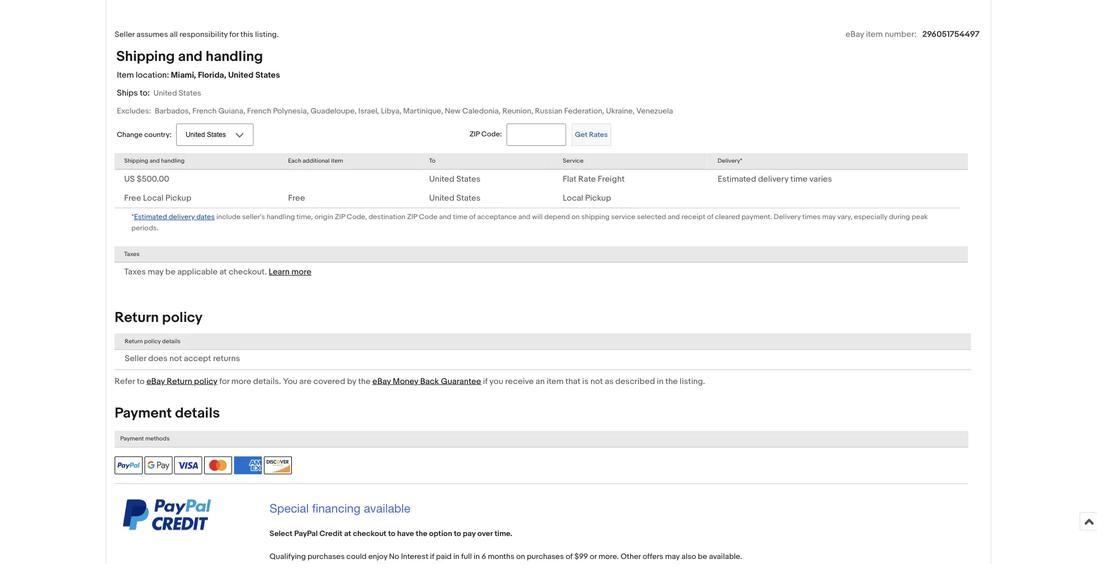Task type: locate. For each thing, give the bounding box(es) containing it.
details
[[162, 338, 181, 345], [175, 405, 220, 422]]

1 horizontal spatial of
[[566, 552, 573, 561]]

1 united states from the top
[[429, 174, 481, 184]]

get rates button
[[572, 124, 611, 146]]

may left applicable at the left of page
[[148, 267, 163, 277]]

include
[[216, 213, 240, 221]]

more right learn
[[292, 267, 311, 277]]

1 horizontal spatial time
[[790, 174, 808, 184]]

1 vertical spatial payment
[[120, 435, 144, 443]]

item left number:
[[866, 29, 883, 40]]

ebay left 'money'
[[372, 376, 391, 386]]

policy up return policy details
[[162, 309, 203, 327]]

item location: miami, florida, united states
[[117, 70, 280, 80]]

0 horizontal spatial listing.
[[255, 30, 279, 40]]

free for free local pickup
[[124, 193, 141, 203]]

0 vertical spatial taxes
[[124, 250, 140, 258]]

1 vertical spatial listing.
[[680, 376, 705, 386]]

the right have
[[416, 529, 427, 539]]

varies
[[809, 174, 832, 184]]

0 vertical spatial if
[[483, 376, 488, 386]]

1 vertical spatial if
[[430, 552, 434, 561]]

in right "described" at the right of page
[[657, 376, 664, 386]]

item
[[117, 70, 134, 80]]

0 horizontal spatial purchases
[[308, 552, 345, 561]]

ebay left number:
[[846, 29, 864, 40]]

the right "described" at the right of page
[[665, 376, 678, 386]]

as
[[605, 376, 614, 386]]

if left paid
[[430, 552, 434, 561]]

by
[[347, 376, 356, 386]]

french left guiana,
[[192, 106, 217, 116]]

1 horizontal spatial delivery
[[758, 174, 789, 184]]

of right receipt
[[707, 213, 713, 221]]

1 vertical spatial return
[[125, 338, 143, 345]]

0 vertical spatial policy
[[162, 309, 203, 327]]

2 horizontal spatial may
[[822, 213, 836, 221]]

if left you
[[483, 376, 488, 386]]

may left also
[[665, 552, 680, 561]]

google pay image
[[144, 456, 172, 474]]

details up seller does not accept returns
[[162, 338, 181, 345]]

return down 'return policy'
[[125, 338, 143, 345]]

0 vertical spatial may
[[822, 213, 836, 221]]

1 pickup from the left
[[165, 193, 191, 203]]

shipping up the location:
[[116, 48, 175, 65]]

1 vertical spatial united states
[[429, 193, 481, 203]]

local down "$500.00"
[[143, 193, 164, 203]]

united up barbados,
[[153, 88, 177, 98]]

code:
[[481, 130, 502, 139]]

1 local from the left
[[143, 193, 164, 203]]

zip left code: on the top
[[470, 130, 480, 139]]

could
[[346, 552, 367, 561]]

zip
[[470, 130, 480, 139], [335, 213, 345, 221], [407, 213, 417, 221]]

1 horizontal spatial may
[[665, 552, 680, 561]]

0 vertical spatial united states
[[429, 174, 481, 184]]

1 vertical spatial may
[[148, 267, 163, 277]]

2 horizontal spatial of
[[707, 213, 713, 221]]

pickup up estimated delivery dates link
[[165, 193, 191, 203]]

on right depend
[[572, 213, 580, 221]]

country:
[[144, 131, 172, 139]]

time
[[790, 174, 808, 184], [453, 213, 468, 221]]

purchases down credit
[[308, 552, 345, 561]]

payment up payment methods
[[115, 405, 172, 422]]

free
[[124, 193, 141, 203], [288, 193, 305, 203]]

0 vertical spatial seller
[[115, 30, 135, 40]]

select paypal credit at checkout to have the option to pay over time.
[[270, 529, 512, 539]]

pickup
[[165, 193, 191, 203], [585, 193, 611, 203]]

estimated delivery dates link
[[134, 212, 215, 222]]

israel,
[[358, 106, 379, 116]]

2 horizontal spatial ebay
[[846, 29, 864, 40]]

1 horizontal spatial be
[[698, 552, 707, 561]]

in left the '6'
[[474, 552, 480, 561]]

financing
[[312, 501, 361, 515]]

1 horizontal spatial listing.
[[680, 376, 705, 386]]

checkout.
[[229, 267, 267, 277]]

returns
[[213, 353, 240, 363]]

united states
[[429, 174, 481, 184], [429, 193, 481, 203]]

shipping and handling up "miami,"
[[116, 48, 263, 65]]

seller left the 'assumes'
[[115, 30, 135, 40]]

return down seller does not accept returns
[[167, 376, 192, 386]]

ZIP Code: text field
[[506, 124, 566, 146]]

1 vertical spatial handling
[[161, 157, 185, 165]]

shipping
[[116, 48, 175, 65], [124, 157, 148, 165]]

0 vertical spatial payment
[[115, 405, 172, 422]]

payment for payment details
[[115, 405, 172, 422]]

1 horizontal spatial pickup
[[585, 193, 611, 203]]

flat rate freight
[[563, 174, 625, 184]]

handling left time,
[[267, 213, 295, 221]]

1 vertical spatial seller
[[125, 353, 146, 363]]

0 horizontal spatial if
[[430, 552, 434, 561]]

return policy
[[115, 309, 203, 327]]

2 free from the left
[[288, 193, 305, 203]]

0 horizontal spatial delivery
[[169, 213, 195, 221]]

1 horizontal spatial at
[[344, 529, 351, 539]]

handling down this
[[206, 48, 263, 65]]

0 horizontal spatial handling
[[161, 157, 185, 165]]

of left $99
[[566, 552, 573, 561]]

in
[[657, 376, 664, 386], [453, 552, 459, 561], [474, 552, 480, 561]]

0 horizontal spatial be
[[165, 267, 175, 277]]

selected
[[637, 213, 666, 221]]

local down flat
[[563, 193, 583, 203]]

0 horizontal spatial french
[[192, 106, 217, 116]]

in left full
[[453, 552, 459, 561]]

1 horizontal spatial free
[[288, 193, 305, 203]]

2 vertical spatial may
[[665, 552, 680, 561]]

also
[[682, 552, 696, 561]]

shipping and handling
[[116, 48, 263, 65], [124, 157, 185, 165]]

2 pickup from the left
[[585, 193, 611, 203]]

1 horizontal spatial in
[[474, 552, 480, 561]]

to
[[429, 157, 435, 165]]

0 horizontal spatial may
[[148, 267, 163, 277]]

more
[[292, 267, 311, 277], [231, 376, 251, 386]]

0 vertical spatial delivery
[[758, 174, 789, 184]]

return up return policy details
[[115, 309, 159, 327]]

flat
[[563, 174, 577, 184]]

0 vertical spatial return
[[115, 309, 159, 327]]

2 taxes from the top
[[124, 267, 146, 277]]

russian
[[535, 106, 563, 116]]

money
[[393, 376, 418, 386]]

at left checkout.
[[219, 267, 227, 277]]

ebay down 'does'
[[146, 376, 165, 386]]

policy down "accept"
[[194, 376, 218, 386]]

1 free from the left
[[124, 193, 141, 203]]

get rates
[[575, 130, 608, 139]]

at
[[219, 267, 227, 277], [344, 529, 351, 539]]

0 horizontal spatial time
[[453, 213, 468, 221]]

zip right origin
[[335, 213, 345, 221]]

free up time,
[[288, 193, 305, 203]]

for down returns
[[219, 376, 229, 386]]

1 vertical spatial estimated
[[134, 213, 167, 221]]

united states up code
[[429, 193, 481, 203]]

local
[[143, 193, 164, 203], [563, 193, 583, 203]]

0 vertical spatial listing.
[[255, 30, 279, 40]]

service
[[611, 213, 636, 221]]

not right 'does'
[[169, 353, 182, 363]]

0 horizontal spatial free
[[124, 193, 141, 203]]

0 horizontal spatial on
[[516, 552, 525, 561]]

0 vertical spatial item
[[866, 29, 883, 40]]

option
[[429, 529, 452, 539]]

1 vertical spatial not
[[590, 376, 603, 386]]

policy for return policy details
[[144, 338, 161, 345]]

be
[[165, 267, 175, 277], [698, 552, 707, 561]]

estimated down delivery*
[[718, 174, 756, 184]]

states
[[255, 70, 280, 80], [179, 88, 201, 98], [456, 174, 481, 184], [456, 193, 481, 203]]

0 horizontal spatial pickup
[[165, 193, 191, 203]]

item right an
[[547, 376, 564, 386]]

and left receipt
[[668, 213, 680, 221]]

available
[[364, 501, 410, 515]]

ebay
[[846, 29, 864, 40], [146, 376, 165, 386], [372, 376, 391, 386]]

on right "months"
[[516, 552, 525, 561]]

accept
[[184, 353, 211, 363]]

time left varies
[[790, 174, 808, 184]]

1 taxes from the top
[[124, 250, 140, 258]]

seller left 'does'
[[125, 353, 146, 363]]

2 vertical spatial handling
[[267, 213, 295, 221]]

1 vertical spatial policy
[[144, 338, 161, 345]]

to right refer
[[137, 376, 145, 386]]

1 vertical spatial time
[[453, 213, 468, 221]]

qualifying
[[270, 552, 306, 561]]

estimated
[[718, 174, 756, 184], [134, 213, 167, 221]]

seller's
[[242, 213, 265, 221]]

1 horizontal spatial estimated
[[718, 174, 756, 184]]

0 horizontal spatial more
[[231, 376, 251, 386]]

shipping up us
[[124, 157, 148, 165]]

1 vertical spatial at
[[344, 529, 351, 539]]

1 horizontal spatial to
[[388, 529, 395, 539]]

and right code
[[439, 213, 451, 221]]

details down ebay return policy link
[[175, 405, 220, 422]]

origin
[[315, 213, 333, 221]]

0 vertical spatial shipping and handling
[[116, 48, 263, 65]]

1 horizontal spatial purchases
[[527, 552, 564, 561]]

the right by
[[358, 376, 371, 386]]

not right is
[[590, 376, 603, 386]]

and left will on the top
[[518, 213, 531, 221]]

may left vary, at the right top of page
[[822, 213, 836, 221]]

estimated up periods.
[[134, 213, 167, 221]]

0 horizontal spatial estimated
[[134, 213, 167, 221]]

0 horizontal spatial at
[[219, 267, 227, 277]]

1 horizontal spatial more
[[292, 267, 311, 277]]

1 vertical spatial more
[[231, 376, 251, 386]]

the
[[358, 376, 371, 386], [665, 376, 678, 386], [416, 529, 427, 539]]

to left pay
[[454, 529, 461, 539]]

more left details.
[[231, 376, 251, 386]]

1 horizontal spatial not
[[590, 376, 603, 386]]

0 vertical spatial handling
[[206, 48, 263, 65]]

delivery left the dates
[[169, 213, 195, 221]]

be left applicable at the left of page
[[165, 267, 175, 277]]

0 vertical spatial time
[[790, 174, 808, 184]]

payment left methods
[[120, 435, 144, 443]]

policy up 'does'
[[144, 338, 161, 345]]

shipping and handling up "$500.00"
[[124, 157, 185, 165]]

payment for payment methods
[[120, 435, 144, 443]]

2 vertical spatial policy
[[194, 376, 218, 386]]

and up "miami,"
[[178, 48, 203, 65]]

0 vertical spatial on
[[572, 213, 580, 221]]

of
[[469, 213, 476, 221], [707, 213, 713, 221], [566, 552, 573, 561]]

1 horizontal spatial on
[[572, 213, 580, 221]]

handling up "$500.00"
[[161, 157, 185, 165]]

depend
[[544, 213, 570, 221]]

french right guiana,
[[247, 106, 271, 116]]

time right code
[[453, 213, 468, 221]]

taxes for taxes
[[124, 250, 140, 258]]

1 horizontal spatial ebay
[[372, 376, 391, 386]]

delivery up delivery
[[758, 174, 789, 184]]

1 horizontal spatial french
[[247, 106, 271, 116]]

2 horizontal spatial item
[[866, 29, 883, 40]]

1 vertical spatial item
[[331, 157, 343, 165]]

item right the additional
[[331, 157, 343, 165]]

united right florida,
[[228, 70, 254, 80]]

to left have
[[388, 529, 395, 539]]

guarantee
[[441, 376, 481, 386]]

0 vertical spatial at
[[219, 267, 227, 277]]

united
[[228, 70, 254, 80], [153, 88, 177, 98], [429, 174, 454, 184], [429, 193, 454, 203]]

0 horizontal spatial of
[[469, 213, 476, 221]]

1 vertical spatial taxes
[[124, 267, 146, 277]]

2 horizontal spatial zip
[[470, 130, 480, 139]]

return
[[115, 309, 159, 327], [125, 338, 143, 345], [167, 376, 192, 386]]

for left this
[[229, 30, 239, 40]]

1 horizontal spatial if
[[483, 376, 488, 386]]

0 horizontal spatial not
[[169, 353, 182, 363]]

select
[[270, 529, 293, 539]]

dates
[[196, 213, 215, 221]]

pickup up 'shipping'
[[585, 193, 611, 203]]

2 horizontal spatial handling
[[267, 213, 295, 221]]

free up *
[[124, 193, 141, 203]]

1 horizontal spatial the
[[416, 529, 427, 539]]

special financing available
[[270, 501, 410, 515]]

0 horizontal spatial local
[[143, 193, 164, 203]]

visa image
[[174, 456, 202, 474]]

french
[[192, 106, 217, 116], [247, 106, 271, 116]]

item
[[866, 29, 883, 40], [331, 157, 343, 165], [547, 376, 564, 386]]

code
[[419, 213, 438, 221]]

2 united states from the top
[[429, 193, 481, 203]]

0 vertical spatial be
[[165, 267, 175, 277]]

shipping
[[581, 213, 610, 221]]

0 horizontal spatial item
[[331, 157, 343, 165]]

code,
[[347, 213, 367, 221]]

master card image
[[204, 456, 232, 474]]

united states down to
[[429, 174, 481, 184]]

for
[[229, 30, 239, 40], [219, 376, 229, 386]]

at right credit
[[344, 529, 351, 539]]

and
[[178, 48, 203, 65], [150, 157, 160, 165], [439, 213, 451, 221], [518, 213, 531, 221], [668, 213, 680, 221]]

be right also
[[698, 552, 707, 561]]

0 vertical spatial not
[[169, 353, 182, 363]]

purchases left $99
[[527, 552, 564, 561]]

of left acceptance
[[469, 213, 476, 221]]

united inside ships to: united states
[[153, 88, 177, 98]]

zip left code
[[407, 213, 417, 221]]



Task type: describe. For each thing, give the bounding box(es) containing it.
0 horizontal spatial zip
[[335, 213, 345, 221]]

united down to
[[429, 174, 454, 184]]

2 vertical spatial return
[[167, 376, 192, 386]]

rates
[[589, 130, 608, 139]]

ships to: united states
[[117, 88, 201, 98]]

discover image
[[264, 456, 292, 474]]

paid
[[436, 552, 452, 561]]

2 horizontal spatial in
[[657, 376, 664, 386]]

no
[[389, 552, 399, 561]]

months
[[488, 552, 514, 561]]

full
[[461, 552, 472, 561]]

seller for seller assumes all responsibility for this listing.
[[115, 30, 135, 40]]

0 vertical spatial more
[[292, 267, 311, 277]]

2 horizontal spatial to
[[454, 529, 461, 539]]

change
[[117, 131, 143, 139]]

united up code
[[429, 193, 454, 203]]

free for free
[[288, 193, 305, 203]]

federation,
[[564, 106, 604, 116]]

policy for return policy
[[162, 309, 203, 327]]

you
[[283, 376, 297, 386]]

delivery
[[774, 213, 801, 221]]

libya,
[[381, 106, 401, 116]]

delivery*
[[718, 157, 742, 165]]

excludes:
[[117, 106, 151, 116]]

back
[[420, 376, 439, 386]]

0 vertical spatial shipping
[[116, 48, 175, 65]]

return for return policy
[[115, 309, 159, 327]]

estimated delivery time varies
[[718, 174, 832, 184]]

taxes for taxes may be applicable at checkout. learn more
[[124, 267, 146, 277]]

1 vertical spatial be
[[698, 552, 707, 561]]

especially
[[854, 213, 888, 221]]

paypal image
[[115, 456, 143, 474]]

2 purchases from the left
[[527, 552, 564, 561]]

acceptance
[[477, 213, 517, 221]]

times
[[802, 213, 821, 221]]

handling inside include seller's handling time, origin zip code, destination zip code and time of acceptance and will depend on shipping service selected and receipt of cleared payment. delivery times may vary, especially during peak periods.
[[267, 213, 295, 221]]

change country:
[[117, 131, 172, 139]]

offers
[[643, 552, 663, 561]]

1 french from the left
[[192, 106, 217, 116]]

1 vertical spatial shipping
[[124, 157, 148, 165]]

other
[[621, 552, 641, 561]]

over
[[477, 529, 493, 539]]

seller assumes all responsibility for this listing.
[[115, 30, 279, 40]]

this
[[241, 30, 253, 40]]

local pickup
[[563, 193, 611, 203]]

*
[[131, 213, 134, 221]]

ships
[[117, 88, 138, 98]]

2 local from the left
[[563, 193, 583, 203]]

* estimated delivery dates
[[131, 213, 215, 221]]

ukraine,
[[606, 106, 635, 116]]

details.
[[253, 376, 281, 386]]

1 horizontal spatial zip
[[407, 213, 417, 221]]

periods.
[[131, 224, 158, 233]]

applicable
[[177, 267, 218, 277]]

will
[[532, 213, 543, 221]]

checkout
[[353, 529, 386, 539]]

1 vertical spatial delivery
[[169, 213, 195, 221]]

taxes may be applicable at checkout. learn more
[[124, 267, 311, 277]]

seller for seller does not accept returns
[[125, 353, 146, 363]]

or
[[590, 552, 597, 561]]

barbados,
[[155, 106, 191, 116]]

get
[[575, 130, 588, 139]]

6
[[482, 552, 486, 561]]

0 horizontal spatial ebay
[[146, 376, 165, 386]]

$500.00
[[137, 174, 169, 184]]

destination
[[369, 213, 405, 221]]

more.
[[599, 552, 619, 561]]

may inside include seller's handling time, origin zip code, destination zip code and time of acceptance and will depend on shipping service selected and receipt of cleared payment. delivery times may vary, especially during peak periods.
[[822, 213, 836, 221]]

american express image
[[234, 456, 262, 474]]

florida,
[[198, 70, 226, 80]]

each additional item
[[288, 157, 343, 165]]

caledonia,
[[462, 106, 501, 116]]

include seller's handling time, origin zip code, destination zip code and time of acceptance and will depend on shipping service selected and receipt of cleared payment. delivery times may vary, especially during peak periods.
[[131, 213, 928, 233]]

location:
[[136, 70, 169, 80]]

return for return policy details
[[125, 338, 143, 345]]

2 french from the left
[[247, 106, 271, 116]]

seller does not accept returns
[[125, 353, 240, 363]]

1 purchases from the left
[[308, 552, 345, 561]]

0 vertical spatial estimated
[[718, 174, 756, 184]]

ebay money back guarantee link
[[372, 376, 481, 386]]

special
[[270, 501, 309, 515]]

0 horizontal spatial in
[[453, 552, 459, 561]]

assumes
[[136, 30, 168, 40]]

available.
[[709, 552, 742, 561]]

1 vertical spatial shipping and handling
[[124, 157, 185, 165]]

freight
[[598, 174, 625, 184]]

qualifying purchases could enjoy no interest if paid in full in 6 months on purchases of $99 or more. other offers may also be available.
[[270, 552, 742, 561]]

receive
[[505, 376, 534, 386]]

paypal
[[294, 529, 318, 539]]

learn
[[269, 267, 290, 277]]

number:
[[885, 29, 917, 40]]

rate
[[578, 174, 596, 184]]

learn more link
[[269, 267, 311, 277]]

1 vertical spatial details
[[175, 405, 220, 422]]

refer to ebay return policy for more details. you are covered by the ebay money back guarantee if you receive an item that is not as described in the listing.
[[115, 376, 705, 386]]

1 vertical spatial for
[[219, 376, 229, 386]]

0 vertical spatial details
[[162, 338, 181, 345]]

0 vertical spatial for
[[229, 30, 239, 40]]

to:
[[140, 88, 150, 98]]

all
[[170, 30, 178, 40]]

pay
[[463, 529, 476, 539]]

is
[[582, 376, 589, 386]]

ebay return policy link
[[146, 376, 218, 386]]

2 horizontal spatial the
[[665, 376, 678, 386]]

miami,
[[171, 70, 196, 80]]

on inside include seller's handling time, origin zip code, destination zip code and time of acceptance and will depend on shipping service selected and receipt of cleared payment. delivery times may vary, especially during peak periods.
[[572, 213, 580, 221]]

venezuela
[[636, 106, 673, 116]]

during
[[889, 213, 910, 221]]

time inside include seller's handling time, origin zip code, destination zip code and time of acceptance and will depend on shipping service selected and receipt of cleared payment. delivery times may vary, especially during peak periods.
[[453, 213, 468, 221]]

polynesia,
[[273, 106, 309, 116]]

296051754497
[[922, 29, 980, 40]]

1 horizontal spatial item
[[547, 376, 564, 386]]

new
[[445, 106, 461, 116]]

guadeloupe,
[[311, 106, 357, 116]]

credit
[[319, 529, 342, 539]]

0 horizontal spatial the
[[358, 376, 371, 386]]

us $500.00
[[124, 174, 169, 184]]

0 horizontal spatial to
[[137, 376, 145, 386]]

that
[[566, 376, 580, 386]]

free local pickup
[[124, 193, 191, 203]]

time.
[[495, 529, 512, 539]]

1 vertical spatial on
[[516, 552, 525, 561]]

states inside ships to: united states
[[179, 88, 201, 98]]

each
[[288, 157, 301, 165]]

interest
[[401, 552, 428, 561]]

and up "$500.00"
[[150, 157, 160, 165]]

refer
[[115, 376, 135, 386]]



Task type: vqa. For each thing, say whether or not it's contained in the screenshot.
"manufacture"
no



